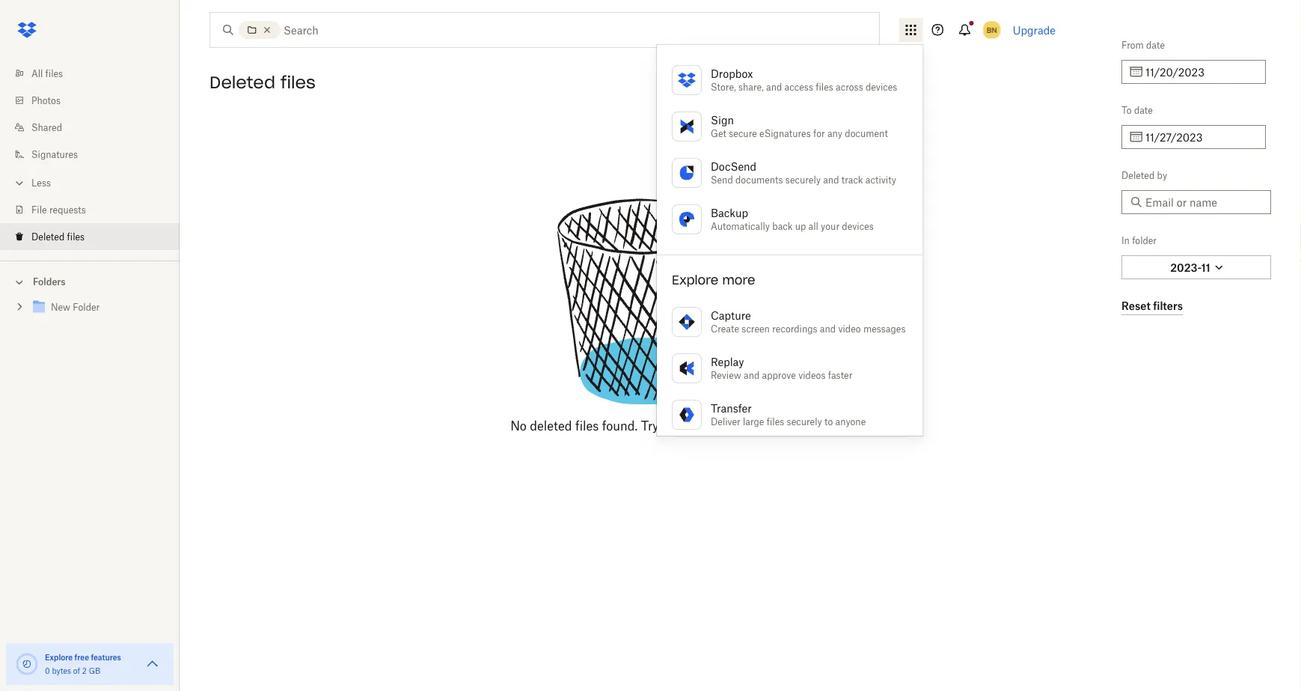 Task type: describe. For each thing, give the bounding box(es) containing it.
recordings
[[773, 323, 818, 334]]

photos
[[31, 95, 61, 106]]

file requests link
[[12, 196, 180, 223]]

esignatures
[[760, 128, 811, 139]]

your inside backup automatically back up all your devices
[[821, 220, 840, 232]]

all files link
[[12, 60, 180, 87]]

up
[[796, 220, 807, 232]]

0
[[45, 666, 50, 675]]

no
[[511, 419, 527, 433]]

folders
[[33, 276, 66, 287]]

share,
[[739, 81, 764, 92]]

features
[[91, 652, 121, 662]]

upgrade
[[1013, 24, 1056, 36]]

document
[[846, 128, 889, 139]]

found.
[[602, 419, 638, 433]]

list containing all files
[[0, 51, 180, 261]]

messages
[[864, 323, 906, 334]]

activity
[[866, 174, 897, 185]]

videos
[[799, 369, 826, 381]]

to
[[1122, 104, 1132, 116]]

files inside transfer deliver large files securely to anyone
[[767, 416, 785, 427]]

by
[[1158, 170, 1168, 181]]

replay
[[711, 355, 745, 368]]

docsend send documents securely and track activity
[[711, 160, 897, 185]]

bytes
[[52, 666, 71, 675]]

photos link
[[12, 87, 180, 114]]

send
[[711, 174, 734, 185]]

dropbox image
[[12, 15, 42, 45]]

try
[[641, 419, 659, 433]]

signatures link
[[12, 141, 180, 168]]

and inside the capture create screen recordings and video messages
[[820, 323, 836, 334]]

deleted files inside deleted files link
[[31, 231, 85, 242]]

2
[[82, 666, 87, 675]]

transfer
[[711, 402, 752, 414]]

From date text field
[[1146, 64, 1258, 80]]

from date
[[1122, 39, 1166, 51]]

more
[[723, 272, 756, 287]]

and inside replay review and approve videos faster
[[744, 369, 760, 381]]

access
[[785, 81, 814, 92]]

signatures
[[31, 149, 78, 160]]

less image
[[12, 176, 27, 191]]

in folder
[[1122, 235, 1158, 246]]

securely inside transfer deliver large files securely to anyone
[[787, 416, 823, 427]]

docsend
[[711, 160, 757, 173]]

large
[[744, 416, 765, 427]]

quota usage element
[[15, 652, 39, 676]]

track
[[842, 174, 864, 185]]

dropbox
[[711, 67, 753, 80]]

all
[[809, 220, 819, 232]]

anyone
[[836, 416, 866, 427]]

transfer deliver large files securely to anyone
[[711, 402, 866, 427]]

in
[[1122, 235, 1130, 246]]



Task type: vqa. For each thing, say whether or not it's contained in the screenshot.


Task type: locate. For each thing, give the bounding box(es) containing it.
0 horizontal spatial explore
[[45, 652, 73, 662]]

1 vertical spatial devices
[[843, 220, 874, 232]]

date for to date
[[1135, 104, 1154, 116]]

and left track
[[824, 174, 840, 185]]

file requests
[[31, 204, 86, 215]]

to
[[825, 416, 833, 427]]

deleted inside deleted files link
[[31, 231, 65, 242]]

date
[[1147, 39, 1166, 51], [1135, 104, 1154, 116]]

for
[[814, 128, 826, 139]]

secure
[[729, 128, 758, 139]]

create
[[711, 323, 740, 334]]

deleted by
[[1122, 170, 1168, 181]]

across
[[836, 81, 864, 92]]

replay review and approve videos faster
[[711, 355, 853, 381]]

date right to
[[1135, 104, 1154, 116]]

backup
[[711, 206, 749, 219]]

1 horizontal spatial your
[[821, 220, 840, 232]]

file
[[31, 204, 47, 215]]

1 vertical spatial securely
[[787, 416, 823, 427]]

0 vertical spatial explore
[[672, 272, 719, 287]]

and inside docsend send documents securely and track activity
[[824, 174, 840, 185]]

from
[[1122, 39, 1145, 51]]

and left video
[[820, 323, 836, 334]]

explore
[[672, 272, 719, 287], [45, 652, 73, 662]]

devices inside backup automatically back up all your devices
[[843, 220, 874, 232]]

0 vertical spatial deleted files
[[210, 72, 316, 93]]

1 vertical spatial deleted
[[1122, 170, 1155, 181]]

securely up backup automatically back up all your devices
[[786, 174, 821, 185]]

1 horizontal spatial deleted
[[210, 72, 275, 93]]

review
[[711, 369, 742, 381]]

1 horizontal spatial deleted files
[[210, 72, 316, 93]]

sign
[[711, 113, 734, 126]]

shared
[[31, 122, 62, 133]]

securely
[[786, 174, 821, 185], [787, 416, 823, 427]]

0 vertical spatial securely
[[786, 174, 821, 185]]

and
[[767, 81, 783, 92], [824, 174, 840, 185], [820, 323, 836, 334], [744, 369, 760, 381]]

deleted files link
[[12, 223, 180, 250]]

capture create screen recordings and video messages
[[711, 309, 906, 334]]

explore more
[[672, 272, 756, 287]]

free
[[75, 652, 89, 662]]

any
[[828, 128, 843, 139]]

to date
[[1122, 104, 1154, 116]]

1 vertical spatial your
[[719, 419, 744, 433]]

dropbox store, share, and access files across devices
[[711, 67, 898, 92]]

devices right across
[[866, 81, 898, 92]]

backup automatically back up all your devices
[[711, 206, 874, 232]]

deliver
[[711, 416, 741, 427]]

gb
[[89, 666, 100, 675]]

To date text field
[[1146, 129, 1258, 145]]

date right from
[[1147, 39, 1166, 51]]

list
[[0, 51, 180, 261]]

explore left more
[[672, 272, 719, 287]]

explore free features 0 bytes of 2 gb
[[45, 652, 121, 675]]

screen
[[742, 323, 770, 334]]

documents
[[736, 174, 784, 185]]

0 vertical spatial date
[[1147, 39, 1166, 51]]

your
[[821, 220, 840, 232], [719, 419, 744, 433]]

less
[[31, 177, 51, 188]]

store,
[[711, 81, 737, 92]]

all
[[31, 68, 43, 79]]

1 vertical spatial deleted files
[[31, 231, 85, 242]]

automatically
[[711, 220, 770, 232]]

securely inside docsend send documents securely and track activity
[[786, 174, 821, 185]]

faster
[[829, 369, 853, 381]]

approve
[[763, 369, 797, 381]]

and right share,
[[767, 81, 783, 92]]

deleted files list item
[[0, 223, 180, 250]]

devices
[[866, 81, 898, 92], [843, 220, 874, 232]]

and right review on the right of page
[[744, 369, 760, 381]]

0 vertical spatial devices
[[866, 81, 898, 92]]

capture
[[711, 309, 751, 322]]

explore up bytes
[[45, 652, 73, 662]]

deleted files
[[210, 72, 316, 93], [31, 231, 85, 242]]

shared link
[[12, 114, 180, 141]]

your right all
[[821, 220, 840, 232]]

video
[[839, 323, 861, 334]]

devices right all
[[843, 220, 874, 232]]

securely left to
[[787, 416, 823, 427]]

1 vertical spatial date
[[1135, 104, 1154, 116]]

0 horizontal spatial deleted
[[31, 231, 65, 242]]

2 vertical spatial deleted
[[31, 231, 65, 242]]

explore for explore free features 0 bytes of 2 gb
[[45, 652, 73, 662]]

0 vertical spatial deleted
[[210, 72, 275, 93]]

2 horizontal spatial deleted
[[1122, 170, 1155, 181]]

files
[[45, 68, 63, 79], [281, 72, 316, 93], [816, 81, 834, 92], [67, 231, 85, 242], [767, 416, 785, 427], [576, 419, 599, 433]]

explore for explore more
[[672, 272, 719, 287]]

files inside list item
[[67, 231, 85, 242]]

explore inside 'explore free features 0 bytes of 2 gb'
[[45, 652, 73, 662]]

requests
[[49, 204, 86, 215]]

1 horizontal spatial explore
[[672, 272, 719, 287]]

all files
[[31, 68, 63, 79]]

folders button
[[0, 270, 180, 292]]

0 horizontal spatial deleted files
[[31, 231, 85, 242]]

0 horizontal spatial your
[[719, 419, 744, 433]]

files inside dropbox store, share, and access files across devices
[[816, 81, 834, 92]]

upgrade link
[[1013, 24, 1056, 36]]

deleted
[[530, 419, 572, 433]]

deleted
[[210, 72, 275, 93], [1122, 170, 1155, 181], [31, 231, 65, 242]]

folder
[[1133, 235, 1158, 246]]

adjusting
[[662, 419, 715, 433]]

get
[[711, 128, 727, 139]]

0 vertical spatial your
[[821, 220, 840, 232]]

sign get secure esignatures for any document
[[711, 113, 889, 139]]

date for from date
[[1147, 39, 1166, 51]]

filters
[[747, 419, 779, 433]]

1 vertical spatial explore
[[45, 652, 73, 662]]

no deleted files found. try adjusting your filters
[[511, 419, 779, 433]]

and inside dropbox store, share, and access files across devices
[[767, 81, 783, 92]]

of
[[73, 666, 80, 675]]

back
[[773, 220, 793, 232]]

your down the "transfer"
[[719, 419, 744, 433]]

devices inside dropbox store, share, and access files across devices
[[866, 81, 898, 92]]



